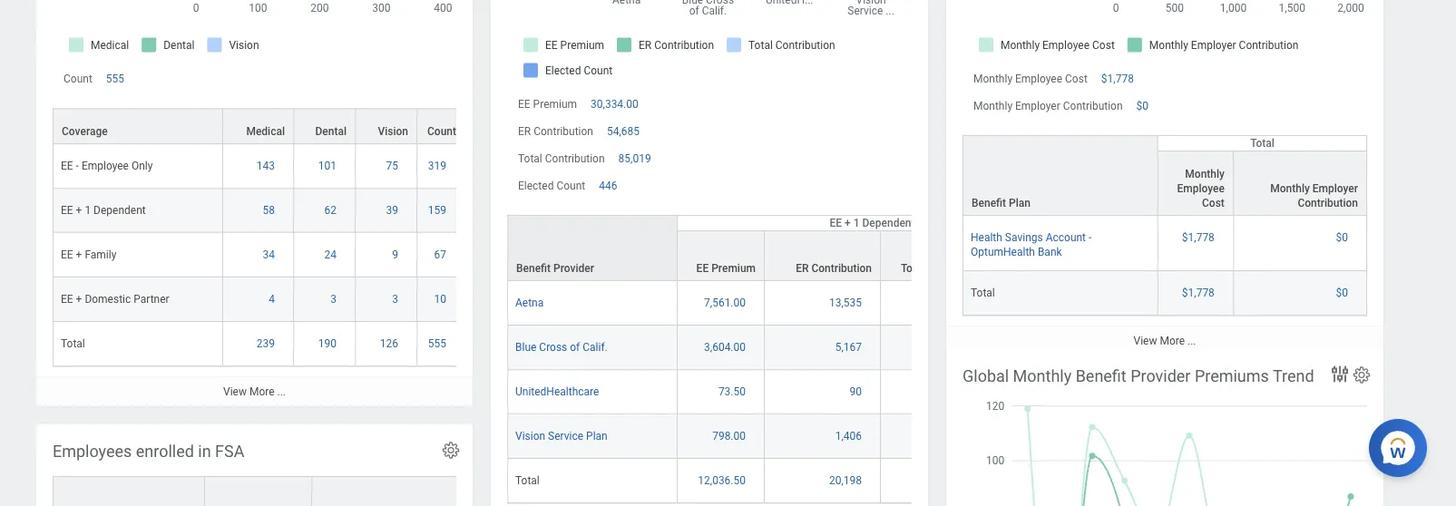 Task type: describe. For each thing, give the bounding box(es) containing it.
159 button
[[428, 203, 449, 218]]

row containing vision service plan
[[507, 415, 1457, 460]]

ee - employee only
[[61, 160, 153, 172]]

1,406 button
[[836, 430, 865, 444]]

58 button
[[263, 203, 278, 218]]

total contribution button
[[881, 232, 997, 281]]

count inside count popup button
[[428, 125, 457, 138]]

85,019 button
[[619, 152, 654, 166]]

monthly inside the monthly employee cost
[[1186, 168, 1225, 181]]

vision column header
[[356, 108, 418, 145]]

more for $1,778
[[1160, 335, 1185, 348]]

employees enrolled in fsa
[[53, 442, 245, 461]]

row containing coverage
[[53, 108, 466, 145]]

24 button
[[325, 248, 339, 262]]

total down optumhealth
[[971, 287, 996, 300]]

domestic
[[85, 293, 131, 306]]

ee up er contribution "popup button"
[[830, 217, 842, 230]]

employees enrolled in fsa element
[[36, 424, 1066, 506]]

20,198 button
[[830, 474, 865, 489]]

0 vertical spatial er
[[518, 125, 531, 138]]

446 button
[[599, 179, 620, 193]]

total down vision service plan
[[516, 475, 540, 488]]

savings
[[1006, 231, 1044, 244]]

contribution inside monthly employer contribution
[[1298, 197, 1359, 210]]

ee for 58
[[61, 204, 73, 217]]

126 button
[[380, 337, 401, 351]]

view more ... link for 58
[[36, 376, 473, 407]]

319 button
[[428, 159, 449, 173]]

446
[[599, 180, 618, 193]]

7,561.00 button
[[704, 296, 749, 311]]

total element for $1,778
[[971, 283, 996, 300]]

0 vertical spatial $0 button
[[1137, 99, 1152, 113]]

34
[[263, 249, 275, 261]]

13,535 button
[[830, 296, 865, 311]]

12,036.50
[[698, 475, 746, 488]]

monthly employer contribution inside popup button
[[1271, 182, 1359, 210]]

75
[[386, 160, 398, 172]]

ee + 1 dependent button
[[678, 216, 1067, 231]]

in
[[198, 442, 211, 461]]

ee + domestic partner
[[61, 293, 169, 306]]

row containing ee - employee only
[[53, 144, 466, 189]]

row containing unitedhealthcare
[[507, 371, 1457, 415]]

143
[[257, 160, 275, 172]]

er contribution inside "popup button"
[[796, 263, 872, 275]]

3,604.00 button
[[704, 341, 749, 355]]

ee + family
[[61, 249, 117, 261]]

20,198
[[830, 475, 862, 488]]

employer inside popup button
[[1313, 182, 1359, 195]]

798.00 button
[[713, 430, 749, 444]]

view for 58
[[223, 386, 247, 398]]

159
[[428, 204, 447, 217]]

0 horizontal spatial total contribution
[[518, 152, 605, 165]]

total button
[[1159, 136, 1367, 151]]

trend
[[1273, 367, 1315, 386]]

row inside employees enrolled in fsa element
[[53, 476, 1066, 506]]

126
[[380, 337, 398, 350]]

enrollments - healthcare element
[[36, 0, 473, 407]]

dependent inside enrollments - healthcare element
[[94, 204, 146, 217]]

benefit provider column header
[[507, 215, 678, 283]]

2 horizontal spatial benefit
[[1076, 367, 1127, 386]]

calif.
[[583, 342, 608, 354]]

ee for 34
[[61, 249, 73, 261]]

view for $1,778
[[1134, 335, 1158, 348]]

4 button
[[269, 292, 278, 307]]

2 vertical spatial $0 button
[[1337, 286, 1352, 301]]

12,036.50 button
[[698, 474, 749, 489]]

... for 58
[[277, 386, 286, 398]]

cost inside the monthly employee cost
[[1203, 197, 1225, 210]]

dependent inside popup button
[[863, 217, 915, 230]]

24
[[325, 249, 337, 261]]

unitedhealthcare link
[[516, 382, 599, 399]]

2 vertical spatial $1,778
[[1183, 287, 1215, 300]]

- inside the health savings account - optumhealth bank
[[1089, 231, 1092, 244]]

er inside "popup button"
[[796, 263, 809, 275]]

total contribution image for 20,198
[[889, 474, 989, 489]]

account
[[1046, 231, 1087, 244]]

0 horizontal spatial premium
[[533, 98, 577, 110]]

3,604.00
[[704, 342, 746, 354]]

view more ... for 58
[[223, 386, 286, 398]]

ee premium inside ee premium popup button
[[697, 263, 756, 275]]

1 vertical spatial 555 button
[[428, 337, 449, 351]]

total down ee + 1 dependent popup button
[[901, 263, 925, 275]]

dental column header
[[294, 108, 356, 145]]

10
[[434, 293, 447, 306]]

73.50 button
[[719, 385, 749, 400]]

benefit plan
[[972, 197, 1031, 210]]

total element for 12,036.50
[[516, 471, 540, 488]]

34 button
[[263, 248, 278, 262]]

vision for vision service plan
[[516, 430, 546, 443]]

0 vertical spatial ee premium
[[518, 98, 577, 110]]

vision for vision
[[378, 125, 408, 138]]

239
[[257, 337, 275, 350]]

1 vertical spatial $0 button
[[1337, 230, 1352, 245]]

blue cross of calif. link
[[516, 338, 608, 354]]

1 inside popup button
[[854, 217, 860, 230]]

0 vertical spatial 555 button
[[106, 71, 127, 86]]

7,561.00
[[704, 297, 746, 310]]

worker - click to sort/filter image
[[62, 493, 196, 506]]

total contribution inside popup button
[[901, 263, 988, 275]]

unitedhealthcare
[[516, 386, 599, 399]]

employees
[[53, 442, 132, 461]]

total contribution image for 5,167
[[889, 341, 989, 355]]

39
[[386, 204, 398, 217]]

$1,778 button for $1,778
[[1183, 230, 1218, 245]]

101 button
[[318, 159, 339, 173]]

global monthly benefit provider premiums trend
[[963, 367, 1315, 386]]

0 horizontal spatial count
[[64, 72, 92, 85]]

90 button
[[850, 385, 865, 400]]

9 button
[[392, 248, 401, 262]]

0 vertical spatial employee
[[1016, 72, 1063, 85]]

13,535
[[830, 297, 862, 310]]

row containing aetna
[[507, 282, 1457, 326]]

view more ... for $1,778
[[1134, 335, 1197, 348]]

blue
[[516, 342, 537, 354]]

of
[[570, 342, 580, 354]]

0 horizontal spatial cost
[[1066, 72, 1088, 85]]

4
[[269, 293, 275, 306]]

2 vertical spatial count
[[557, 180, 586, 193]]

provider inside popup button
[[554, 263, 594, 275]]

row containing monthly employee cost
[[963, 151, 1368, 216]]

configure employees enrolled in fsa image
[[441, 441, 461, 461]]

30,334.00 button
[[591, 97, 642, 111]]

only
[[132, 160, 153, 172]]

143 button
[[257, 159, 278, 173]]

58
[[263, 204, 275, 217]]

optumhealth
[[971, 246, 1036, 259]]

vision service plan link
[[516, 427, 608, 443]]

$1,778 for $1,778
[[1183, 231, 1215, 244]]

2 3 button from the left
[[392, 292, 401, 307]]

2 column header from the left
[[205, 476, 312, 506]]

555 for 555 button to the top
[[106, 72, 124, 85]]

ee + 1 dependent inside enrollments - healthcare element
[[61, 204, 146, 217]]

9
[[392, 249, 398, 261]]

10 button
[[434, 292, 449, 307]]

plan inside row
[[586, 430, 608, 443]]

aetna
[[516, 297, 544, 310]]

1 column header from the left
[[53, 476, 205, 506]]

benefit provider button
[[508, 216, 677, 281]]



Task type: locate. For each thing, give the bounding box(es) containing it.
monthly employer contribution button
[[1234, 152, 1367, 215]]

1 vertical spatial er
[[796, 263, 809, 275]]

more down 239
[[250, 386, 275, 398]]

premium left the 30,334.00
[[533, 98, 577, 110]]

+ inside popup button
[[845, 217, 851, 230]]

2 horizontal spatial employee
[[1178, 182, 1225, 195]]

plan right service in the bottom of the page
[[586, 430, 608, 443]]

0 vertical spatial dependent
[[94, 204, 146, 217]]

0 vertical spatial benefit
[[972, 197, 1007, 210]]

view more ... inside enrollments - health savings accounts element
[[1134, 335, 1197, 348]]

1 horizontal spatial employer
[[1313, 182, 1359, 195]]

row containing ee + domestic partner
[[53, 278, 466, 322]]

$0 button
[[1137, 99, 1152, 113], [1337, 230, 1352, 245], [1337, 286, 1352, 301]]

0 vertical spatial er contribution
[[518, 125, 594, 138]]

elected
[[518, 180, 554, 193]]

+ up er contribution "popup button"
[[845, 217, 851, 230]]

employee inside popup button
[[1178, 182, 1225, 195]]

2 total contribution image from the top
[[889, 341, 989, 355]]

column header down employees enrolled in fsa
[[53, 476, 205, 506]]

1 vertical spatial total contribution
[[901, 263, 988, 275]]

+ left domestic
[[76, 293, 82, 306]]

1 3 button from the left
[[331, 292, 339, 307]]

0 vertical spatial -
[[76, 160, 79, 172]]

555 button up coverage popup button
[[106, 71, 127, 86]]

dental
[[315, 125, 347, 138]]

0 vertical spatial $1,778
[[1102, 72, 1134, 85]]

1 horizontal spatial plan
[[1009, 197, 1031, 210]]

ee + 1 dependent up er contribution "popup button"
[[830, 217, 915, 230]]

1 vertical spatial plan
[[586, 430, 608, 443]]

+ up ee + family
[[76, 204, 82, 217]]

555 up coverage popup button
[[106, 72, 124, 85]]

0 horizontal spatial provider
[[554, 263, 594, 275]]

more inside enrollments - health savings accounts element
[[1160, 335, 1185, 348]]

1 horizontal spatial 3 button
[[392, 292, 401, 307]]

0 horizontal spatial 3 button
[[331, 292, 339, 307]]

0 vertical spatial monthly employee cost
[[974, 72, 1088, 85]]

employee
[[1016, 72, 1063, 85], [82, 160, 129, 172], [1178, 182, 1225, 195]]

1 3 from the left
[[331, 293, 337, 306]]

0 horizontal spatial plan
[[586, 430, 608, 443]]

vision
[[378, 125, 408, 138], [516, 430, 546, 443]]

0 horizontal spatial dependent
[[94, 204, 146, 217]]

2 vertical spatial benefit
[[1076, 367, 1127, 386]]

1 total contribution image from the top
[[889, 296, 989, 311]]

0 horizontal spatial monthly employer contribution
[[974, 100, 1123, 112]]

1 horizontal spatial cost
[[1203, 197, 1225, 210]]

ee premium button
[[678, 232, 764, 281]]

er contribution up elected count
[[518, 125, 594, 138]]

health savings account - optumhealth bank link
[[971, 228, 1092, 259]]

1 horizontal spatial view more ...
[[1134, 335, 1197, 348]]

$1,778 inside row
[[1183, 231, 1215, 244]]

monthly employee cost button
[[1159, 152, 1233, 215]]

vision inside popup button
[[378, 125, 408, 138]]

more inside enrollments - healthcare element
[[250, 386, 275, 398]]

employee inside enrollments - healthcare element
[[82, 160, 129, 172]]

ee premium up 7,561.00
[[697, 263, 756, 275]]

plan inside popup button
[[1009, 197, 1031, 210]]

row containing ee + family
[[53, 233, 466, 278]]

3 down 9 button
[[392, 293, 398, 306]]

benefit inside popup button
[[516, 263, 551, 275]]

0 vertical spatial 1
[[85, 204, 91, 217]]

monthly
[[974, 72, 1013, 85], [974, 100, 1013, 112], [1186, 168, 1225, 181], [1271, 182, 1311, 195], [1014, 367, 1072, 386]]

view inside enrollments - healthcare element
[[223, 386, 247, 398]]

0 horizontal spatial monthly employee cost
[[974, 72, 1088, 85]]

view more ... up 'global monthly benefit provider premiums trend'
[[1134, 335, 1197, 348]]

total up monthly employer contribution popup button
[[1251, 137, 1275, 150]]

vision service plan
[[516, 430, 608, 443]]

1 horizontal spatial vision
[[516, 430, 546, 443]]

0 vertical spatial count
[[64, 72, 92, 85]]

partner
[[134, 293, 169, 306]]

medical column header
[[223, 108, 294, 145]]

benefit provider
[[516, 263, 594, 275]]

0 horizontal spatial -
[[76, 160, 79, 172]]

view more ... link up 'global monthly benefit provider premiums trend'
[[947, 326, 1384, 356]]

ee up 7,561.00
[[697, 263, 709, 275]]

global
[[963, 367, 1009, 386]]

1 vertical spatial -
[[1089, 231, 1092, 244]]

enrolled
[[136, 442, 194, 461]]

premium inside ee premium popup button
[[712, 263, 756, 275]]

monthly employee cost inside popup button
[[1178, 168, 1225, 210]]

monthly employer contribution up benefit plan popup button at the right top
[[974, 100, 1123, 112]]

3 down 24 button at the left of page
[[331, 293, 337, 306]]

total contribution down health
[[901, 263, 988, 275]]

coverage
[[62, 125, 108, 138]]

0 horizontal spatial employee
[[82, 160, 129, 172]]

er
[[518, 125, 531, 138], [796, 263, 809, 275]]

1 horizontal spatial 3
[[392, 293, 398, 306]]

more for 58
[[250, 386, 275, 398]]

1 vertical spatial view more ...
[[223, 386, 286, 398]]

798.00
[[713, 430, 746, 443]]

ee inside column header
[[697, 263, 709, 275]]

0 vertical spatial ...
[[1188, 335, 1197, 348]]

0 vertical spatial total contribution
[[518, 152, 605, 165]]

1 horizontal spatial monthly employer contribution
[[1271, 182, 1359, 210]]

vision left service in the bottom of the page
[[516, 430, 546, 443]]

... inside enrollments - healthcare element
[[277, 386, 286, 398]]

30,334.00
[[591, 98, 639, 110]]

dental button
[[294, 109, 355, 143]]

1 vertical spatial 1
[[854, 217, 860, 230]]

1 up er contribution "popup button"
[[854, 217, 860, 230]]

3 button left 10
[[392, 292, 401, 307]]

1 horizontal spatial employee
[[1016, 72, 1063, 85]]

+
[[76, 204, 82, 217], [845, 217, 851, 230], [76, 249, 82, 261], [76, 293, 82, 306]]

view
[[1134, 335, 1158, 348], [223, 386, 247, 398]]

- right account on the top
[[1089, 231, 1092, 244]]

view inside enrollments - health savings accounts element
[[1134, 335, 1158, 348]]

54,685 button
[[607, 124, 643, 139]]

1 vertical spatial er contribution
[[796, 263, 872, 275]]

benefit for benefit plan
[[972, 197, 1007, 210]]

total contribution image
[[889, 296, 989, 311], [889, 341, 989, 355], [889, 385, 989, 400], [889, 430, 989, 444], [889, 474, 989, 489]]

blue cross of calif.
[[516, 342, 608, 354]]

ee premium left the 30,334.00
[[518, 98, 577, 110]]

view up "fsa"
[[223, 386, 247, 398]]

3 for 2nd 3 button from left
[[392, 293, 398, 306]]

1 vertical spatial view
[[223, 386, 247, 398]]

- down the coverage
[[76, 160, 79, 172]]

er contribution up 13,535
[[796, 263, 872, 275]]

2 horizontal spatial count
[[557, 180, 586, 193]]

$0
[[1137, 100, 1149, 112], [1337, 231, 1349, 244], [1337, 287, 1349, 300]]

more up 'global monthly benefit provider premiums trend'
[[1160, 335, 1185, 348]]

er contribution column header
[[765, 216, 881, 283]]

ee premium column header
[[678, 216, 765, 283]]

0 horizontal spatial er
[[518, 125, 531, 138]]

configure and view chart data image
[[1330, 364, 1352, 385]]

count up the coverage
[[64, 72, 92, 85]]

1 vertical spatial cost
[[1203, 197, 1225, 210]]

1 horizontal spatial 1
[[854, 217, 860, 230]]

total inside enrollments - healthcare element
[[61, 337, 85, 350]]

85,019
[[619, 152, 651, 165]]

... for $1,778
[[1188, 335, 1197, 348]]

$1,778 for $0
[[1102, 72, 1134, 85]]

service
[[548, 430, 584, 443]]

ee for 4
[[61, 293, 73, 306]]

73.50
[[719, 386, 746, 399]]

190
[[318, 337, 337, 350]]

0 horizontal spatial view more ... link
[[36, 376, 473, 407]]

1 vertical spatial vision
[[516, 430, 546, 443]]

2 vertical spatial employee
[[1178, 182, 1225, 195]]

total contribution up elected count
[[518, 152, 605, 165]]

0 horizontal spatial er contribution
[[518, 125, 594, 138]]

total contribution image for 13,535
[[889, 296, 989, 311]]

employer down 'total' popup button
[[1313, 182, 1359, 195]]

1 vertical spatial employee
[[82, 160, 129, 172]]

$1,778 button
[[1102, 71, 1137, 86], [1183, 230, 1218, 245], [1183, 286, 1218, 301]]

row containing blue cross of calif.
[[507, 326, 1457, 371]]

ee + 1 dependent up family
[[61, 204, 146, 217]]

ee for 30,334.00
[[518, 98, 531, 110]]

provider
[[554, 263, 594, 275], [1131, 367, 1191, 386]]

fsa
[[215, 442, 245, 461]]

0 horizontal spatial view
[[223, 386, 247, 398]]

total element down optumhealth
[[971, 283, 996, 300]]

0 horizontal spatial ee premium
[[518, 98, 577, 110]]

row
[[53, 108, 466, 145], [963, 135, 1368, 216], [53, 144, 466, 189], [963, 151, 1368, 216], [53, 189, 466, 233], [507, 215, 1457, 283], [963, 216, 1368, 271], [507, 216, 1457, 283], [53, 233, 466, 278], [963, 271, 1368, 316], [53, 278, 466, 322], [507, 282, 1457, 326], [53, 322, 466, 367], [507, 326, 1457, 371], [507, 371, 1457, 415], [507, 415, 1457, 460], [507, 460, 1457, 504], [53, 476, 1066, 506]]

column header down "fsa"
[[205, 476, 312, 506]]

1 vertical spatial monthly employer contribution
[[1271, 182, 1359, 210]]

0 vertical spatial employer
[[1016, 100, 1061, 112]]

contribution
[[1064, 100, 1123, 112], [534, 125, 594, 138], [545, 152, 605, 165], [1298, 197, 1359, 210], [812, 263, 872, 275], [928, 263, 988, 275]]

total contribution
[[518, 152, 605, 165], [901, 263, 988, 275]]

3 for first 3 button from the left
[[331, 293, 337, 306]]

0 vertical spatial vision
[[378, 125, 408, 138]]

0 vertical spatial $0
[[1137, 100, 1149, 112]]

$1,778
[[1102, 72, 1134, 85], [1183, 231, 1215, 244], [1183, 287, 1215, 300]]

... up premiums
[[1188, 335, 1197, 348]]

67
[[434, 249, 447, 261]]

1 vertical spatial dependent
[[863, 217, 915, 230]]

... down 239 button
[[277, 386, 286, 398]]

5 total contribution image from the top
[[889, 474, 989, 489]]

$1,778 button for $0
[[1102, 71, 1137, 86]]

4 total contribution image from the top
[[889, 430, 989, 444]]

0 vertical spatial view more ...
[[1134, 335, 1197, 348]]

contribution inside total contribution popup button
[[928, 263, 988, 275]]

1 up ee + family
[[85, 204, 91, 217]]

benefit group - click to sort/filter image
[[320, 493, 474, 506]]

0 vertical spatial monthly employer contribution
[[974, 100, 1123, 112]]

benefit inside popup button
[[972, 197, 1007, 210]]

54,685
[[607, 125, 640, 138]]

5,167
[[836, 342, 862, 354]]

er contribution
[[518, 125, 594, 138], [796, 263, 872, 275]]

+ left family
[[76, 249, 82, 261]]

cost
[[1066, 72, 1088, 85], [1203, 197, 1225, 210]]

medical button
[[223, 109, 293, 143]]

total element
[[971, 283, 996, 300], [516, 471, 540, 488]]

contribution inside er contribution "popup button"
[[812, 263, 872, 275]]

1 horizontal spatial 555
[[428, 337, 447, 350]]

1 vertical spatial count
[[428, 125, 457, 138]]

1 horizontal spatial total contribution
[[901, 263, 988, 275]]

555 down 10
[[428, 337, 447, 350]]

employer up benefit plan popup button at the right top
[[1016, 100, 1061, 112]]

view more ... link
[[947, 326, 1384, 356], [36, 376, 473, 407]]

0 vertical spatial plan
[[1009, 197, 1031, 210]]

5,167 button
[[836, 341, 865, 355]]

+ for 24
[[76, 249, 82, 261]]

enrollments - health savings accounts element
[[947, 0, 1384, 356]]

90
[[850, 386, 862, 399]]

101
[[318, 160, 337, 172]]

count right elected
[[557, 180, 586, 193]]

1,406
[[836, 430, 862, 443]]

1 vertical spatial employer
[[1313, 182, 1359, 195]]

view more ... link for $1,778
[[947, 326, 1384, 356]]

count button
[[418, 109, 465, 143]]

1 vertical spatial provider
[[1131, 367, 1191, 386]]

555 for the bottom 555 button
[[428, 337, 447, 350]]

0 horizontal spatial 555 button
[[106, 71, 127, 86]]

0 horizontal spatial ...
[[277, 386, 286, 398]]

3 total contribution image from the top
[[889, 385, 989, 400]]

-
[[76, 160, 79, 172], [1089, 231, 1092, 244]]

view more ... inside enrollments - healthcare element
[[223, 386, 286, 398]]

ee down the coverage
[[61, 160, 73, 172]]

view up 'global monthly benefit provider premiums trend'
[[1134, 335, 1158, 348]]

3 button
[[331, 292, 339, 307], [392, 292, 401, 307]]

2 vertical spatial $1,778 button
[[1183, 286, 1218, 301]]

+ for 3
[[76, 293, 82, 306]]

bank
[[1038, 246, 1063, 259]]

1 horizontal spatial more
[[1160, 335, 1185, 348]]

configure global monthly benefit provider premiums trend image
[[1352, 365, 1372, 385]]

2 3 from the left
[[392, 293, 398, 306]]

benefit plan button
[[964, 136, 1158, 215]]

ee left domestic
[[61, 293, 73, 306]]

62 button
[[325, 203, 339, 218]]

0 vertical spatial provider
[[554, 263, 594, 275]]

plan
[[1009, 197, 1031, 210], [586, 430, 608, 443]]

1 horizontal spatial provider
[[1131, 367, 1191, 386]]

239 button
[[257, 337, 278, 351]]

plan up the savings at the right of the page
[[1009, 197, 1031, 210]]

row containing health savings account - optumhealth bank
[[963, 216, 1368, 271]]

column header
[[53, 476, 205, 506], [205, 476, 312, 506]]

0 vertical spatial premium
[[533, 98, 577, 110]]

row containing ee premium
[[507, 216, 1457, 283]]

more
[[1160, 335, 1185, 348], [250, 386, 275, 398]]

total contribution image for 1,406
[[889, 430, 989, 444]]

total contribution image for 90
[[889, 385, 989, 400]]

1 horizontal spatial benefit
[[972, 197, 1007, 210]]

view more ... down 239
[[223, 386, 286, 398]]

ee up elected
[[518, 98, 531, 110]]

ee + 1 dependent inside popup button
[[830, 217, 915, 230]]

coverage column header
[[53, 108, 223, 145]]

premium up 7,561.00 button
[[712, 263, 756, 275]]

1 horizontal spatial ee premium
[[697, 263, 756, 275]]

monthly employer contribution down 'total' popup button
[[1271, 182, 1359, 210]]

1 horizontal spatial total element
[[971, 283, 996, 300]]

190 button
[[318, 337, 339, 351]]

aetna link
[[516, 293, 544, 310]]

...
[[1188, 335, 1197, 348], [277, 386, 286, 398]]

premium
[[533, 98, 577, 110], [712, 263, 756, 275]]

62
[[325, 204, 337, 217]]

3 button down 24 button at the left of page
[[331, 292, 339, 307]]

family
[[85, 249, 117, 261]]

0 vertical spatial ee + 1 dependent
[[61, 204, 146, 217]]

medical
[[246, 125, 285, 138]]

count
[[64, 72, 92, 85], [428, 125, 457, 138], [557, 180, 586, 193]]

0 vertical spatial 555
[[106, 72, 124, 85]]

0 vertical spatial view
[[1134, 335, 1158, 348]]

319
[[428, 160, 447, 172]]

total element down vision service plan
[[516, 471, 540, 488]]

1 horizontal spatial premium
[[712, 263, 756, 275]]

1 horizontal spatial view more ... link
[[947, 326, 1384, 356]]

total element inside enrollments - health savings accounts element
[[971, 283, 996, 300]]

0 horizontal spatial ee + 1 dependent
[[61, 204, 146, 217]]

1
[[85, 204, 91, 217], [854, 217, 860, 230]]

vision button
[[356, 109, 417, 143]]

+ for 62
[[76, 204, 82, 217]]

benefit for benefit provider
[[516, 263, 551, 275]]

view more ... link down 239
[[36, 376, 473, 407]]

1 vertical spatial $0
[[1337, 231, 1349, 244]]

1 inside enrollments - healthcare element
[[85, 204, 91, 217]]

cross
[[539, 342, 568, 354]]

... inside enrollments - health savings accounts element
[[1188, 335, 1197, 348]]

ee premium
[[518, 98, 577, 110], [697, 263, 756, 275]]

dependent up total contribution popup button on the right of the page
[[863, 217, 915, 230]]

total down domestic
[[61, 337, 85, 350]]

ee up ee + family
[[61, 204, 73, 217]]

1 vertical spatial more
[[250, 386, 275, 398]]

vision up 75 at the top left of page
[[378, 125, 408, 138]]

1 horizontal spatial er
[[796, 263, 809, 275]]

count up 319 button
[[428, 125, 457, 138]]

1 vertical spatial $1,778
[[1183, 231, 1215, 244]]

0 vertical spatial view more ... link
[[947, 326, 1384, 356]]

0 horizontal spatial vision
[[378, 125, 408, 138]]

health savings account - optumhealth bank
[[971, 231, 1092, 259]]

global monthly benefit provider premiums trend element
[[947, 349, 1384, 506]]

ee for 143
[[61, 160, 73, 172]]

1 vertical spatial ee premium
[[697, 263, 756, 275]]

dependent down ee - employee only
[[94, 204, 146, 217]]

total up elected
[[518, 152, 543, 165]]

er right ee premium popup button
[[796, 263, 809, 275]]

0 horizontal spatial employer
[[1016, 100, 1061, 112]]

1 horizontal spatial ee + 1 dependent
[[830, 217, 915, 230]]

er up elected
[[518, 125, 531, 138]]

0 horizontal spatial total element
[[516, 471, 540, 488]]

1 vertical spatial view more ... link
[[36, 376, 473, 407]]

0 vertical spatial total element
[[971, 283, 996, 300]]

monthly employee cost
[[974, 72, 1088, 85], [1178, 168, 1225, 210]]

555 button down 10
[[428, 337, 449, 351]]

ee left family
[[61, 249, 73, 261]]

2 vertical spatial $0
[[1337, 287, 1349, 300]]

0 vertical spatial cost
[[1066, 72, 1088, 85]]

view more ...
[[1134, 335, 1197, 348], [223, 386, 286, 398]]



Task type: vqa. For each thing, say whether or not it's contained in the screenshot.


